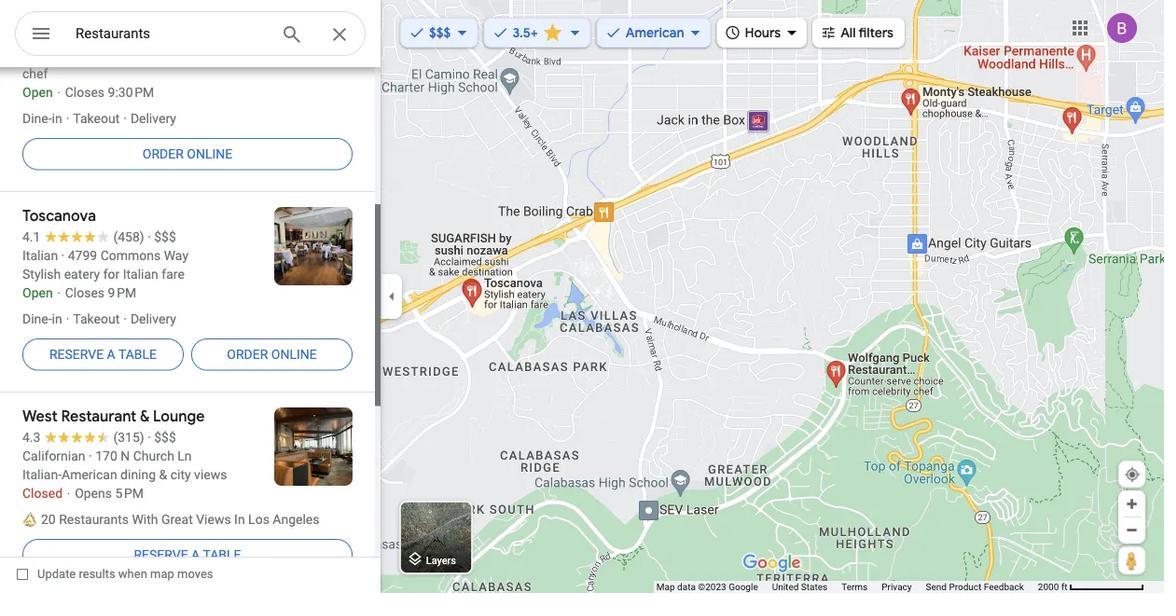 Task type: describe. For each thing, give the bounding box(es) containing it.
privacy
[[882, 582, 912, 593]]

moves
[[177, 567, 213, 581]]

3.5+
[[513, 24, 538, 41]]

none field inside restaurants field
[[76, 22, 266, 45]]

2000
[[1038, 582, 1059, 593]]

1 horizontal spatial order
[[227, 347, 268, 362]]

product
[[949, 582, 982, 593]]

update results when map moves
[[37, 567, 213, 581]]

send product feedback
[[926, 582, 1024, 593]]

 search field
[[15, 11, 366, 60]]


[[30, 20, 52, 47]]

send product feedback button
[[926, 581, 1024, 593]]

0 vertical spatial reserve
[[49, 347, 104, 362]]

layers
[[426, 554, 456, 566]]

american button
[[597, 12, 711, 53]]

feedback
[[984, 582, 1024, 593]]

map
[[657, 582, 675, 593]]

send
[[926, 582, 947, 593]]

zoom out image
[[1125, 523, 1139, 537]]

 button
[[15, 11, 67, 60]]

reserve a table for 1st "reserve a table" link from the top
[[49, 347, 157, 362]]

 all filters
[[820, 22, 894, 42]]

results for restaurants feed
[[0, 0, 381, 592]]

united states
[[772, 582, 828, 593]]

ft
[[1061, 582, 1068, 593]]

$$$
[[429, 24, 451, 41]]

1 horizontal spatial reserve
[[134, 547, 188, 563]]

american
[[626, 24, 684, 41]]


[[724, 22, 741, 42]]

1 reserve a table link from the top
[[22, 332, 184, 377]]

show street view coverage image
[[1119, 547, 1146, 575]]

0 vertical spatial order online link
[[22, 132, 353, 176]]

results
[[79, 567, 115, 581]]

footer inside google maps element
[[657, 581, 1038, 593]]

show your location image
[[1124, 466, 1141, 483]]

states
[[801, 582, 828, 593]]

2 reserve a table link from the top
[[22, 533, 353, 577]]

all
[[841, 24, 856, 41]]

1 vertical spatial table
[[203, 547, 241, 563]]



Task type: vqa. For each thing, say whether or not it's contained in the screenshot.
the 2000
yes



Task type: locate. For each thing, give the bounding box(es) containing it.
when
[[118, 567, 147, 581]]

table
[[118, 347, 157, 362], [203, 547, 241, 563]]

online for top order online link
[[187, 146, 232, 162]]

collapse side panel image
[[382, 286, 402, 307]]

0 vertical spatial a
[[107, 347, 115, 362]]

None field
[[76, 22, 266, 45]]

google maps element
[[0, 0, 1164, 593]]

$$$ button
[[400, 12, 478, 53]]

a
[[107, 347, 115, 362], [191, 547, 200, 563]]

data
[[677, 582, 696, 593]]

online for order online link to the bottom
[[271, 347, 317, 362]]

1 horizontal spatial a
[[191, 547, 200, 563]]

google
[[729, 582, 758, 593]]

online
[[187, 146, 232, 162], [271, 347, 317, 362]]

0 vertical spatial online
[[187, 146, 232, 162]]

footer containing map data ©2023 google
[[657, 581, 1038, 593]]

1 vertical spatial reserve a table
[[134, 547, 241, 563]]


[[820, 22, 837, 42]]

filters
[[859, 24, 894, 41]]

reserve a table for 1st "reserve a table" link from the bottom of the results for restaurants feed at left
[[134, 547, 241, 563]]

Restaurants field
[[15, 11, 366, 57]]

1 vertical spatial order online
[[227, 347, 317, 362]]

order online
[[143, 146, 232, 162], [227, 347, 317, 362]]

reserve a table
[[49, 347, 157, 362], [134, 547, 241, 563]]

footer
[[657, 581, 1038, 593]]

0 vertical spatial order online
[[143, 146, 232, 162]]

hours
[[745, 24, 781, 41]]

order
[[143, 146, 184, 162], [227, 347, 268, 362]]

1 vertical spatial online
[[271, 347, 317, 362]]

reserve
[[49, 347, 104, 362], [134, 547, 188, 563]]

Update results when map moves checkbox
[[17, 563, 213, 586]]

0 vertical spatial reserve a table
[[49, 347, 157, 362]]

reserve a table link
[[22, 332, 184, 377], [22, 533, 353, 577]]

©2023
[[698, 582, 726, 593]]

0 vertical spatial table
[[118, 347, 157, 362]]

0 vertical spatial order
[[143, 146, 184, 162]]

united states button
[[772, 581, 828, 593]]

2000 ft button
[[1038, 582, 1145, 593]]

terms
[[842, 582, 868, 593]]

map
[[150, 567, 174, 581]]

united
[[772, 582, 799, 593]]

3.5+ button
[[484, 12, 591, 53]]

0 horizontal spatial table
[[118, 347, 157, 362]]

privacy button
[[882, 581, 912, 593]]

zoom in image
[[1125, 497, 1139, 511]]

1 horizontal spatial online
[[271, 347, 317, 362]]

0 vertical spatial reserve a table link
[[22, 332, 184, 377]]

1 vertical spatial reserve a table link
[[22, 533, 353, 577]]

2000 ft
[[1038, 582, 1068, 593]]

0 horizontal spatial a
[[107, 347, 115, 362]]

update
[[37, 567, 76, 581]]

1 vertical spatial a
[[191, 547, 200, 563]]

0 horizontal spatial order
[[143, 146, 184, 162]]

1 vertical spatial order
[[227, 347, 268, 362]]

map data ©2023 google
[[657, 582, 758, 593]]

 hours
[[724, 22, 781, 42]]

0 horizontal spatial online
[[187, 146, 232, 162]]

1 vertical spatial order online link
[[191, 332, 353, 377]]

1 vertical spatial reserve
[[134, 547, 188, 563]]

order online link
[[22, 132, 353, 176], [191, 332, 353, 377]]

1 horizontal spatial table
[[203, 547, 241, 563]]

terms button
[[842, 581, 868, 593]]

0 horizontal spatial reserve
[[49, 347, 104, 362]]

google account: bob builder  
(b0bth3builder2k23@gmail.com) image
[[1107, 13, 1137, 43]]



